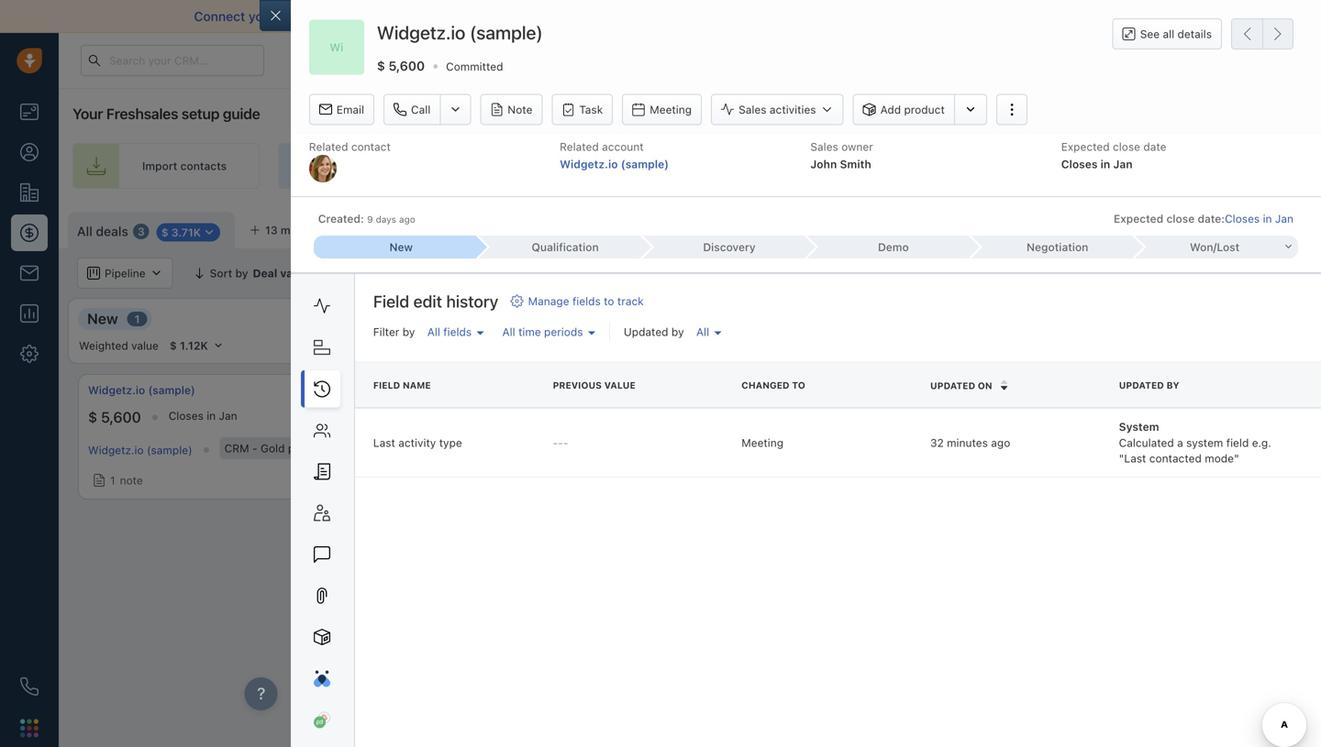 Task type: describe. For each thing, give the bounding box(es) containing it.
related for related contact
[[309, 141, 348, 153]]

2 team from the left
[[917, 160, 944, 172]]

1 vertical spatial new
[[87, 310, 118, 328]]

sales
[[1103, 160, 1131, 172]]

1 acme inc (sample) from the top
[[386, 384, 485, 397]]

$ 5,600 inside widgetz.io (sample) dialog
[[377, 58, 425, 73]]

1 horizontal spatial and
[[1117, 267, 1137, 280]]

widgetz.io inside 'related account widgetz.io (sample)'
[[560, 158, 618, 171]]

/
[[1214, 241, 1217, 254]]

of
[[621, 9, 633, 24]]

field for field edit history
[[373, 292, 409, 312]]

o
[[351, 224, 359, 237]]

import deals button
[[1091, 212, 1191, 243]]

route leads to your team link
[[741, 143, 977, 189]]

add product
[[881, 103, 945, 116]]

email
[[337, 103, 364, 116]]

all for deal
[[473, 267, 487, 280]]

---
[[553, 437, 569, 449]]

all for fields
[[427, 326, 440, 339]]

related for related account widgetz.io (sample)
[[560, 141, 599, 153]]

deliverability
[[397, 9, 475, 24]]

a
[[1178, 437, 1184, 449]]

changed
[[742, 380, 790, 391]]

to up "wi"
[[329, 9, 342, 24]]

2 acme inc (sample) from the top
[[386, 442, 483, 455]]

last
[[373, 437, 395, 449]]

import deals
[[1116, 221, 1182, 234]]

meeting inside button
[[650, 103, 692, 116]]

⌘ o
[[337, 224, 359, 237]]

all deal owners button
[[441, 258, 566, 289]]

mailbox
[[279, 9, 326, 24]]

1 acme from the top
[[386, 384, 416, 397]]

your for mailbox
[[249, 9, 276, 24]]

1 vertical spatial discovery
[[681, 310, 750, 328]]

from
[[1078, 9, 1107, 24]]

sales activities
[[739, 103, 816, 116]]

in inside expected close date closes in jan
[[1101, 158, 1111, 171]]

0 horizontal spatial $ 5,600
[[88, 409, 141, 426]]

1 inc from the top
[[419, 384, 435, 397]]

create sales sequence link
[[995, 143, 1218, 189]]

13 more...
[[265, 224, 318, 237]]

value
[[604, 380, 636, 391]]

all time periods button
[[498, 321, 600, 344]]

history
[[446, 292, 499, 312]]

ago inside created: 9 days ago
[[399, 214, 416, 225]]

close for date:
[[1167, 212, 1195, 225]]

sequence
[[1134, 160, 1185, 172]]

2 vertical spatial widgetz.io (sample)
[[88, 444, 192, 457]]

1 acme inc (sample) link from the top
[[386, 383, 485, 398]]

0 horizontal spatial updated by
[[624, 326, 684, 339]]

new link
[[314, 236, 478, 259]]

meeting button
[[622, 94, 702, 125]]

$ 3,200
[[1250, 409, 1303, 426]]

2 acme inc (sample) link from the top
[[386, 442, 483, 455]]

manage
[[528, 295, 570, 308]]

1 filter applied button
[[322, 258, 441, 289]]

details
[[1178, 28, 1212, 40]]

conversations.
[[672, 9, 761, 24]]

phone image
[[20, 678, 39, 697]]

your for team
[[618, 160, 641, 172]]

system
[[1187, 437, 1224, 449]]

all fields
[[427, 326, 472, 339]]

edit
[[414, 292, 442, 312]]

by for all link
[[672, 326, 684, 339]]

1 vertical spatial widgetz.io (sample)
[[88, 384, 195, 397]]

note for $ 100
[[418, 471, 441, 484]]

won / lost
[[1190, 241, 1240, 254]]

owners
[[515, 267, 554, 280]]

john
[[811, 158, 837, 171]]

previous
[[553, 380, 602, 391]]

1 vertical spatial container_wx8msf4aqz5i3rn1 image
[[1055, 396, 1068, 408]]

negotiation
[[1027, 241, 1089, 254]]

created:
[[318, 212, 364, 225]]

scratch.
[[1110, 9, 1160, 24]]

2 horizontal spatial updated
[[1119, 380, 1164, 391]]

demo link
[[806, 236, 970, 259]]

all deal owners
[[473, 267, 554, 280]]

deals for import
[[1154, 221, 1182, 234]]

updated on
[[931, 381, 993, 391]]

system calculated a system field e.g. "last contacted mode"
[[1119, 421, 1272, 465]]

(sample) up "closes in nov"
[[438, 384, 485, 397]]

new inside widgetz.io (sample) dialog
[[390, 241, 413, 254]]

email button
[[309, 94, 374, 125]]

add deal inside button
[[1257, 221, 1303, 234]]

filter by
[[373, 326, 415, 339]]

related account widgetz.io (sample)
[[560, 141, 669, 171]]

task button
[[552, 94, 613, 125]]

connect
[[194, 9, 245, 24]]

deals for all
[[96, 224, 128, 239]]

see all details button
[[1113, 18, 1222, 50]]

type
[[439, 437, 462, 449]]

(sample) down closes in jan on the left
[[147, 444, 192, 457]]

create sales sequence
[[1065, 160, 1185, 172]]

freshsales
[[106, 105, 178, 123]]

2 acme from the top
[[386, 442, 416, 455]]

crm
[[225, 442, 249, 455]]

quotas and forecasting link
[[1058, 258, 1221, 289]]

wi
[[330, 41, 343, 53]]

e.g.
[[1252, 437, 1272, 449]]

2 vertical spatial widgetz.io (sample) link
[[88, 444, 192, 457]]

email
[[636, 9, 669, 24]]

track
[[618, 295, 644, 308]]

13 more... button
[[240, 218, 328, 243]]

committed
[[446, 60, 503, 73]]

time
[[519, 326, 541, 339]]

container_wx8msf4aqz5i3rn1 image inside 1 filter applied button
[[334, 267, 346, 280]]

add product button
[[853, 94, 954, 125]]

created: 9 days ago
[[318, 212, 416, 225]]

2 horizontal spatial your
[[890, 160, 914, 172]]

jan for expected close date: closes in jan
[[1276, 212, 1294, 225]]

note button
[[480, 94, 543, 125]]

(sample) inside 'related account widgetz.io (sample)'
[[621, 158, 669, 171]]

1 horizontal spatial add deal
[[1073, 395, 1120, 408]]

fields for all
[[444, 326, 472, 339]]

3,200
[[1263, 409, 1303, 426]]

mode"
[[1205, 452, 1240, 465]]

2 horizontal spatial 1 note
[[1272, 475, 1305, 487]]

all fields link
[[423, 321, 489, 343]]

1 horizontal spatial meeting
[[742, 437, 784, 449]]

monthly
[[313, 442, 355, 455]]

0 horizontal spatial updated
[[624, 326, 669, 339]]

import for import contacts
[[142, 160, 177, 172]]

expected for expected close date:
[[1114, 212, 1164, 225]]

import contacts
[[142, 160, 227, 172]]

related contact
[[309, 141, 391, 153]]

demo
[[878, 241, 909, 254]]

create
[[1065, 160, 1100, 172]]

date
[[1144, 141, 1167, 153]]

products
[[533, 442, 579, 455]]

close image
[[1294, 12, 1303, 21]]

field
[[1227, 437, 1249, 449]]

add deal button
[[1232, 212, 1312, 243]]

your
[[73, 105, 103, 123]]

(sample) down "closes in nov"
[[437, 442, 483, 455]]

invite
[[585, 160, 615, 172]]



Task type: vqa. For each thing, say whether or not it's contained in the screenshot.
the deal within List of options list box
no



Task type: locate. For each thing, give the bounding box(es) containing it.
to right leads
[[877, 160, 887, 172]]

0 vertical spatial 5,600
[[389, 58, 425, 73]]

sync
[[589, 9, 617, 24]]

1 vertical spatial jan
[[1276, 212, 1294, 225]]

field down 1 filter applied
[[373, 292, 409, 312]]

$ inside widgetz.io (sample) dialog
[[377, 58, 385, 73]]

1 horizontal spatial by
[[672, 326, 684, 339]]

0 vertical spatial $ 5,600
[[377, 58, 425, 73]]

0 vertical spatial widgetz.io (sample) link
[[560, 158, 669, 171]]

0 horizontal spatial sales
[[739, 103, 767, 116]]

fields right manage
[[573, 295, 601, 308]]

note
[[418, 471, 441, 484], [120, 475, 143, 487], [1282, 475, 1305, 487]]

phone element
[[11, 669, 48, 706]]

your right leads
[[890, 160, 914, 172]]

0 horizontal spatial fields
[[444, 326, 472, 339]]

0 vertical spatial import
[[142, 160, 177, 172]]

changed to
[[742, 380, 806, 391]]

1 horizontal spatial 5,600
[[389, 58, 425, 73]]

1 horizontal spatial expected
[[1114, 212, 1164, 225]]

0 vertical spatial widgetz.io (sample)
[[377, 22, 543, 43]]

fields down history
[[444, 326, 472, 339]]

0 vertical spatial acme inc (sample) link
[[386, 383, 485, 398]]

invite your team link
[[516, 143, 723, 189]]

1 vertical spatial 5,600
[[101, 409, 141, 426]]

field for field name
[[373, 380, 400, 391]]

1 horizontal spatial sales
[[811, 141, 839, 153]]

0 horizontal spatial by
[[403, 326, 415, 339]]

0 vertical spatial fields
[[573, 295, 601, 308]]

0 vertical spatial and
[[478, 9, 501, 24]]

0 horizontal spatial container_wx8msf4aqz5i3rn1 image
[[453, 267, 466, 280]]

fields for manage
[[573, 295, 601, 308]]

invite your team
[[585, 160, 671, 172]]

discovery down discovery link
[[681, 310, 750, 328]]

fields inside all fields link
[[444, 326, 472, 339]]

1 horizontal spatial your
[[618, 160, 641, 172]]

1 horizontal spatial fields
[[573, 295, 601, 308]]

inc up 100
[[419, 384, 435, 397]]

1 vertical spatial expected
[[1114, 212, 1164, 225]]

close
[[1113, 141, 1141, 153], [1167, 212, 1195, 225]]

import contacts link
[[73, 143, 260, 189]]

1 vertical spatial import
[[1116, 221, 1151, 234]]

smith
[[840, 158, 872, 171]]

route
[[811, 160, 842, 172]]

all down discovery link
[[697, 326, 710, 339]]

5,600 up the call button
[[389, 58, 425, 73]]

0 vertical spatial discovery
[[703, 241, 756, 254]]

account
[[602, 141, 644, 153]]

0 horizontal spatial qualification
[[385, 310, 472, 328]]

0 horizontal spatial close
[[1113, 141, 1141, 153]]

(sample) up closes in jan on the left
[[148, 384, 195, 397]]

1 vertical spatial sales
[[811, 141, 839, 153]]

0 vertical spatial acme inc (sample)
[[386, 384, 485, 397]]

1 horizontal spatial 1 note
[[408, 471, 441, 484]]

acme inc (sample) up 100
[[386, 384, 485, 397]]

close left date:
[[1167, 212, 1195, 225]]

all
[[1163, 28, 1175, 40]]

no products
[[515, 442, 579, 455]]

sales owner john smith
[[811, 141, 874, 171]]

add inside widgetz.io (sample) dialog
[[881, 103, 901, 116]]

updated down the track
[[624, 326, 669, 339]]

1 horizontal spatial close
[[1167, 212, 1195, 225]]

new down all deals link on the left top
[[87, 310, 118, 328]]

32
[[931, 437, 944, 449]]

2 horizontal spatial by
[[1167, 380, 1180, 391]]

1 horizontal spatial related
[[560, 141, 599, 153]]

0 vertical spatial close
[[1113, 141, 1141, 153]]

$ 5,600 left closes in jan on the left
[[88, 409, 141, 426]]

techcave (sam
[[1250, 444, 1322, 457]]

your left mailbox
[[249, 9, 276, 24]]

9
[[367, 214, 373, 225]]

by up a
[[1167, 380, 1180, 391]]

container_wx8msf4aqz5i3rn1 image
[[334, 267, 346, 280], [1058, 267, 1071, 280], [772, 396, 785, 408], [391, 471, 404, 484], [93, 475, 106, 487], [1255, 475, 1267, 487]]

5,600 left closes in jan on the left
[[101, 409, 141, 426]]

deals
[[1154, 221, 1182, 234], [96, 224, 128, 239]]

close inside expected close date closes in jan
[[1113, 141, 1141, 153]]

system
[[1119, 421, 1160, 434]]

1 vertical spatial inc
[[419, 442, 434, 455]]

widgetz.io (sample) link down the account
[[560, 158, 669, 171]]

jan up crm
[[219, 410, 237, 423]]

related up the invite
[[560, 141, 599, 153]]

1 horizontal spatial deals
[[1154, 221, 1182, 234]]

1 horizontal spatial import
[[1116, 221, 1151, 234]]

widgetz.io (sample) link up closes in jan on the left
[[88, 383, 195, 398]]

0 horizontal spatial meeting
[[650, 103, 692, 116]]

forecasting
[[1140, 267, 1202, 280]]

0 horizontal spatial 1 note
[[110, 475, 143, 487]]

expected close date: closes in jan
[[1114, 212, 1294, 225]]

1 horizontal spatial new
[[390, 241, 413, 254]]

0 vertical spatial ago
[[399, 214, 416, 225]]

updated left on
[[931, 381, 976, 391]]

meeting
[[650, 103, 692, 116], [742, 437, 784, 449]]

won
[[1190, 241, 1214, 254]]

0 horizontal spatial related
[[309, 141, 348, 153]]

to inside the route leads to your team link
[[877, 160, 887, 172]]

all left '3'
[[77, 224, 93, 239]]

no
[[515, 442, 530, 455]]

sales left activities
[[739, 103, 767, 116]]

related
[[309, 141, 348, 153], [560, 141, 599, 153]]

0 vertical spatial meeting
[[650, 103, 692, 116]]

0 horizontal spatial expected
[[1062, 141, 1110, 153]]

jan inside expected close date closes in jan
[[1114, 158, 1133, 171]]

ago right minutes
[[991, 437, 1011, 449]]

previous value
[[553, 380, 636, 391]]

1 note
[[408, 471, 441, 484], [110, 475, 143, 487], [1272, 475, 1305, 487]]

(sample) up committed
[[470, 22, 543, 43]]

add deal up system
[[1073, 395, 1120, 408]]

2 horizontal spatial jan
[[1276, 212, 1294, 225]]

guide
[[223, 105, 260, 123]]

1 horizontal spatial $ 5,600
[[377, 58, 425, 73]]

your down the account
[[618, 160, 641, 172]]

13
[[265, 224, 278, 237]]

import inside button
[[1116, 221, 1151, 234]]

don't
[[964, 9, 995, 24]]

meeting down changed
[[742, 437, 784, 449]]

1 note for $ 100
[[408, 471, 441, 484]]

widgetz.io (sample) up closes in jan on the left
[[88, 384, 195, 397]]

$ 100
[[386, 409, 425, 426]]

close for date
[[1113, 141, 1141, 153]]

so
[[921, 9, 935, 24]]

import deals group
[[1091, 212, 1223, 243]]

jan left sequence
[[1114, 158, 1133, 171]]

1 horizontal spatial jan
[[1114, 158, 1133, 171]]

1 inside button
[[354, 267, 359, 280]]

discovery
[[703, 241, 756, 254], [681, 310, 750, 328]]

sales activities button
[[711, 94, 853, 125], [711, 94, 844, 125]]

setup
[[182, 105, 219, 123]]

all inside all deal owners button
[[473, 267, 487, 280]]

acme down the '$ 100'
[[386, 442, 416, 455]]

all for time
[[502, 326, 515, 339]]

1 vertical spatial ago
[[991, 437, 1011, 449]]

to right changed
[[792, 380, 806, 391]]

0 horizontal spatial and
[[478, 9, 501, 24]]

see
[[1140, 28, 1160, 40]]

0 horizontal spatial team
[[644, 160, 671, 172]]

1 vertical spatial widgetz.io (sample) link
[[88, 383, 195, 398]]

discovery link
[[642, 236, 806, 259]]

0 horizontal spatial add deal
[[789, 395, 836, 408]]

container_wx8msf4aqz5i3rn1 image inside all deal owners button
[[453, 267, 466, 280]]

(sample) down the '$ 100'
[[358, 442, 404, 455]]

2 related from the left
[[560, 141, 599, 153]]

route leads to your team
[[811, 160, 944, 172]]

widgetz.io (sample) down closes in jan on the left
[[88, 444, 192, 457]]

all down field edit history
[[427, 326, 440, 339]]

1 vertical spatial close
[[1167, 212, 1195, 225]]

0 horizontal spatial note
[[120, 475, 143, 487]]

expected for expected close date
[[1062, 141, 1110, 153]]

updated
[[624, 326, 669, 339], [1119, 380, 1164, 391], [931, 381, 976, 391]]

acme inc (sample) link down 100
[[386, 442, 483, 455]]

gold
[[261, 442, 285, 455]]

owner
[[842, 141, 874, 153]]

32 minutes ago
[[931, 437, 1011, 449]]

0 horizontal spatial import
[[142, 160, 177, 172]]

2 field from the top
[[373, 380, 400, 391]]

widgetz.io (sample) link down closes in jan on the left
[[88, 444, 192, 457]]

0 horizontal spatial your
[[249, 9, 276, 24]]

to left the track
[[604, 295, 614, 308]]

expected inside expected close date closes in jan
[[1062, 141, 1110, 153]]

1 horizontal spatial updated by
[[1119, 380, 1180, 391]]

(sample)
[[470, 22, 543, 43], [621, 158, 669, 171], [148, 384, 195, 397], [438, 384, 485, 397], [437, 442, 483, 455], [358, 442, 404, 455], [147, 444, 192, 457]]

techcave (sam link
[[1250, 444, 1322, 457]]

freshworks switcher image
[[20, 720, 39, 738]]

meeting up 'invite your team'
[[650, 103, 692, 116]]

techcave
[[1250, 444, 1299, 457]]

deals inside button
[[1154, 221, 1182, 234]]

manage fields to track link
[[511, 293, 644, 310]]

1 horizontal spatial qualification
[[532, 241, 599, 254]]

note for $ 5,600
[[120, 475, 143, 487]]

1 team from the left
[[644, 160, 671, 172]]

all inside all link
[[697, 326, 710, 339]]

deal inside add deal button
[[1281, 221, 1303, 234]]

2 inc from the top
[[419, 442, 434, 455]]

discovery up all link
[[703, 241, 756, 254]]

container_wx8msf4aqz5i3rn1 image inside quotas and forecasting link
[[1058, 267, 1071, 280]]

all inside all fields link
[[427, 326, 440, 339]]

acme up the '$ 100'
[[386, 384, 416, 397]]

0 vertical spatial field
[[373, 292, 409, 312]]

ago right the days
[[399, 214, 416, 225]]

product
[[904, 103, 945, 116]]

2 horizontal spatial add deal
[[1257, 221, 1303, 234]]

1 vertical spatial qualification
[[385, 310, 472, 328]]

import left the contacts
[[142, 160, 177, 172]]

closes in nov
[[452, 410, 523, 423]]

0 vertical spatial new
[[390, 241, 413, 254]]

inc left type
[[419, 442, 434, 455]]

sales for sales activities
[[739, 103, 767, 116]]

quotas
[[1076, 267, 1114, 280]]

updated up system
[[1119, 380, 1164, 391]]

updated by up system
[[1119, 380, 1180, 391]]

by right filter
[[403, 326, 415, 339]]

Search field
[[1222, 258, 1314, 289]]

1 horizontal spatial container_wx8msf4aqz5i3rn1 image
[[1055, 396, 1068, 408]]

start
[[1046, 9, 1075, 24]]

acme inc (sample) down 100
[[386, 442, 483, 455]]

expected down create sales sequence
[[1114, 212, 1164, 225]]

acme inc (sample) link up 100
[[386, 383, 485, 398]]

team down meeting button
[[644, 160, 671, 172]]

field name
[[373, 380, 431, 391]]

related down 'email' 'button'
[[309, 141, 348, 153]]

closes inside expected close date closes in jan
[[1062, 158, 1098, 171]]

team down product
[[917, 160, 944, 172]]

and right quotas
[[1117, 267, 1137, 280]]

updated by
[[624, 326, 684, 339], [1119, 380, 1180, 391]]

and left enable
[[478, 9, 501, 24]]

all left "time"
[[502, 326, 515, 339]]

call
[[411, 103, 431, 116]]

0 vertical spatial jan
[[1114, 158, 1133, 171]]

field left name
[[373, 380, 400, 391]]

1 vertical spatial field
[[373, 380, 400, 391]]

discovery inside widgetz.io (sample) dialog
[[703, 241, 756, 254]]

activities
[[770, 103, 816, 116]]

sales for sales owner john smith
[[811, 141, 839, 153]]

1 vertical spatial acme
[[386, 442, 416, 455]]

1 vertical spatial acme inc (sample)
[[386, 442, 483, 455]]

0 vertical spatial sales
[[739, 103, 767, 116]]

all time periods
[[502, 326, 583, 339]]

all inside the all time periods button
[[502, 326, 515, 339]]

to left "start"
[[1031, 9, 1043, 24]]

0 horizontal spatial new
[[87, 310, 118, 328]]

task
[[579, 103, 603, 116]]

0 vertical spatial container_wx8msf4aqz5i3rn1 image
[[453, 267, 466, 280]]

widgetz.io (sample) inside dialog
[[377, 22, 543, 43]]

0 horizontal spatial deals
[[96, 224, 128, 239]]

1 vertical spatial and
[[1117, 267, 1137, 280]]

quotas and forecasting
[[1076, 267, 1202, 280]]

deal inside all deal owners button
[[490, 267, 512, 280]]

qualification inside widgetz.io (sample) dialog
[[532, 241, 599, 254]]

1 field from the top
[[373, 292, 409, 312]]

jan for expected close date closes in jan
[[1114, 158, 1133, 171]]

add deal up search field
[[1257, 221, 1303, 234]]

1 horizontal spatial note
[[418, 471, 441, 484]]

jan up search field
[[1276, 212, 1294, 225]]

close up create sales sequence
[[1113, 141, 1141, 153]]

by for all fields link
[[403, 326, 415, 339]]

0 vertical spatial qualification
[[532, 241, 599, 254]]

import up quotas and forecasting
[[1116, 221, 1151, 234]]

0 vertical spatial updated by
[[624, 326, 684, 339]]

import
[[142, 160, 177, 172], [1116, 221, 1151, 234]]

sales inside "sales owner john smith"
[[811, 141, 839, 153]]

widgetz.io (sample) dialog
[[260, 0, 1322, 748]]

to inside manage fields to track 'link'
[[604, 295, 614, 308]]

add deal down 'changed to'
[[789, 395, 836, 408]]

related inside 'related account widgetz.io (sample)'
[[560, 141, 599, 153]]

see all details
[[1140, 28, 1212, 40]]

(sample) down the account
[[621, 158, 669, 171]]

import for import deals
[[1116, 221, 1151, 234]]

2 vertical spatial jan
[[219, 410, 237, 423]]

5,600 inside widgetz.io (sample) dialog
[[389, 58, 425, 73]]

leads
[[845, 160, 874, 172]]

add deal
[[1257, 221, 1303, 234], [789, 395, 836, 408], [1073, 395, 1120, 408]]

sales up john
[[811, 141, 839, 153]]

container_wx8msf4aqz5i3rn1 image
[[453, 267, 466, 280], [1055, 396, 1068, 408]]

0 horizontal spatial ago
[[399, 214, 416, 225]]

name
[[403, 380, 431, 391]]

1 vertical spatial updated by
[[1119, 380, 1180, 391]]

new up applied
[[390, 241, 413, 254]]

0 horizontal spatial jan
[[219, 410, 237, 423]]

1 related from the left
[[309, 141, 348, 153]]

acme inc (sample)
[[386, 384, 485, 397], [386, 442, 483, 455]]

0 vertical spatial inc
[[419, 384, 435, 397]]

0 vertical spatial expected
[[1062, 141, 1110, 153]]

add
[[881, 103, 901, 116], [1257, 221, 1278, 234], [789, 395, 810, 408], [1073, 395, 1094, 408]]

0 horizontal spatial 5,600
[[101, 409, 141, 426]]

widgetz.io (sample) up committed
[[377, 22, 543, 43]]

1 horizontal spatial ago
[[991, 437, 1011, 449]]

1 horizontal spatial team
[[917, 160, 944, 172]]

Search your CRM... text field
[[81, 45, 264, 76]]

1 horizontal spatial updated
[[931, 381, 976, 391]]

call button
[[384, 94, 440, 125]]

2 horizontal spatial note
[[1282, 475, 1305, 487]]

$ 5,600 up the call button
[[377, 58, 425, 73]]

manage fields to track
[[528, 295, 644, 308]]

all up history
[[473, 267, 487, 280]]

fields
[[573, 295, 601, 308], [444, 326, 472, 339]]

by left all link
[[672, 326, 684, 339]]

field
[[373, 292, 409, 312], [373, 380, 400, 391]]

widgetz.io (sample)
[[377, 22, 543, 43], [88, 384, 195, 397], [88, 444, 192, 457]]

1 vertical spatial $ 5,600
[[88, 409, 141, 426]]

1 note for $ 5,600
[[110, 475, 143, 487]]

updated by down the track
[[624, 326, 684, 339]]

your freshsales setup guide
[[73, 105, 260, 123]]

1 vertical spatial meeting
[[742, 437, 784, 449]]

1 vertical spatial acme inc (sample) link
[[386, 442, 483, 455]]

expected up 'create'
[[1062, 141, 1110, 153]]

fields inside manage fields to track 'link'
[[573, 295, 601, 308]]

new
[[390, 241, 413, 254], [87, 310, 118, 328]]

all for deals
[[77, 224, 93, 239]]



